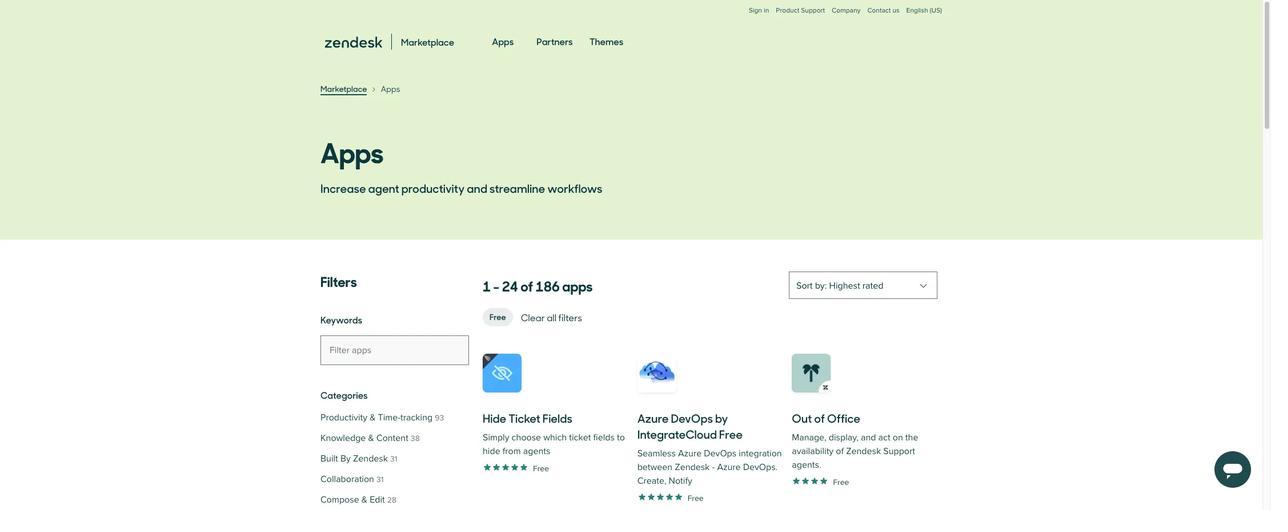 Task type: vqa. For each thing, say whether or not it's contained in the screenshot.
Clear all filters on the bottom
yes



Task type: describe. For each thing, give the bounding box(es) containing it.
2 vertical spatial of
[[836, 446, 844, 458]]

productivity
[[402, 180, 465, 197]]

1 vertical spatial of
[[815, 410, 825, 427]]

(us)
[[930, 6, 942, 15]]

company
[[832, 6, 861, 15]]

workflows
[[548, 180, 603, 197]]

0 vertical spatial azure
[[638, 410, 669, 427]]

partners link
[[537, 25, 573, 58]]

contact
[[868, 6, 891, 15]]

& for content
[[368, 433, 374, 445]]

marketplace link
[[321, 83, 367, 95]]

38
[[411, 434, 420, 444]]

english (us) link
[[907, 6, 942, 26]]

hide
[[483, 410, 507, 427]]

devops.
[[743, 462, 778, 474]]

hide
[[483, 446, 500, 458]]

us
[[893, 6, 900, 15]]

themes
[[590, 35, 624, 47]]

themes link
[[590, 25, 624, 58]]

built by zendesk 31
[[321, 454, 398, 465]]

zendesk inside the out of office manage, display, and act on the availability of zendesk support agents.
[[847, 446, 881, 458]]

english (us)
[[907, 6, 942, 15]]

28
[[387, 496, 397, 506]]

0 vertical spatial of
[[521, 275, 533, 296]]

by
[[716, 410, 728, 427]]

between
[[638, 462, 673, 474]]

sign
[[749, 6, 762, 15]]

built
[[321, 454, 338, 465]]

1 - 24 of 186 apps
[[483, 275, 593, 296]]

1 horizontal spatial azure
[[678, 449, 702, 460]]

2 vertical spatial apps
[[321, 131, 384, 171]]

sign in
[[749, 6, 769, 15]]

fields
[[543, 410, 573, 427]]

all
[[547, 311, 557, 324]]

& for time-
[[370, 413, 376, 424]]

by
[[341, 454, 351, 465]]

seamless
[[638, 449, 676, 460]]

out
[[792, 410, 812, 427]]

0 vertical spatial -
[[494, 275, 500, 296]]

categories
[[321, 389, 368, 402]]

to
[[617, 433, 625, 444]]

which
[[544, 433, 567, 444]]

free for out of office
[[833, 478, 850, 488]]

product
[[776, 6, 800, 15]]

zendesk inside azure devops by integratecloud free seamless azure devops integration between zendesk - azure devops. create, notify
[[675, 462, 710, 474]]

tracking
[[401, 413, 433, 424]]

clear all filters button
[[520, 310, 584, 326]]

increase
[[321, 180, 366, 197]]

collaboration 31
[[321, 474, 384, 486]]

2 vertical spatial azure
[[718, 462, 741, 474]]

notify
[[669, 476, 693, 488]]

display,
[[829, 433, 859, 444]]

free for hide ticket fields
[[533, 464, 549, 474]]

content
[[377, 433, 409, 445]]

office
[[828, 410, 861, 427]]

filters
[[559, 311, 582, 324]]

agents.
[[792, 460, 822, 472]]



Task type: locate. For each thing, give the bounding box(es) containing it.
1 horizontal spatial and
[[861, 433, 876, 444]]

knowledge & content 38
[[321, 433, 420, 445]]

0 horizontal spatial and
[[467, 180, 488, 197]]

& for edit
[[362, 495, 368, 506]]

free up integration
[[719, 426, 743, 443]]

support
[[801, 6, 825, 15], [884, 446, 916, 458]]

of
[[521, 275, 533, 296], [815, 410, 825, 427], [836, 446, 844, 458]]

product support link
[[776, 6, 825, 15]]

free for azure devops by integratecloud free
[[688, 494, 704, 504]]

and left streamline
[[467, 180, 488, 197]]

zendesk down knowledge & content 38
[[353, 454, 388, 465]]

free down availability
[[833, 478, 850, 488]]

1
[[483, 275, 491, 296]]

company link
[[832, 6, 861, 26]]

streamline
[[490, 180, 545, 197]]

out of office manage, display, and act on the availability of zendesk support agents.
[[792, 410, 919, 472]]

31
[[390, 455, 398, 465], [377, 476, 384, 485]]

fields
[[594, 433, 615, 444]]

filters
[[321, 271, 357, 291]]

Filter apps search field
[[321, 336, 469, 366]]

support inside global-navigation-secondary 'element'
[[801, 6, 825, 15]]

time-
[[378, 413, 401, 424]]

0 vertical spatial apps
[[492, 35, 514, 47]]

free down agents
[[533, 464, 549, 474]]

hide ticket fields simply choose which ticket fields to hide from agents
[[483, 410, 625, 458]]

english
[[907, 6, 928, 15]]

1 horizontal spatial of
[[815, 410, 825, 427]]

apps link
[[492, 25, 514, 58]]

devops left by
[[671, 410, 713, 427]]

apps left partners
[[492, 35, 514, 47]]

choose
[[512, 433, 541, 444]]

free inside azure devops by integratecloud free seamless azure devops integration between zendesk - azure devops. create, notify
[[719, 426, 743, 443]]

0 vertical spatial devops
[[671, 410, 713, 427]]

free down 1
[[490, 311, 506, 323]]

0 horizontal spatial azure
[[638, 410, 669, 427]]

the
[[906, 433, 919, 444]]

manage,
[[792, 433, 827, 444]]

availability
[[792, 446, 834, 458]]

free
[[490, 311, 506, 323], [719, 426, 743, 443], [533, 464, 549, 474], [833, 478, 850, 488], [688, 494, 704, 504]]

productivity & time-tracking 93
[[321, 413, 444, 424]]

knowledge
[[321, 433, 366, 445]]

act
[[879, 433, 891, 444]]

of down display,
[[836, 446, 844, 458]]

agents
[[523, 446, 551, 458]]

None search field
[[321, 336, 469, 366]]

-
[[494, 275, 500, 296], [712, 462, 715, 474]]

ticket
[[509, 410, 541, 427]]

azure down integratecloud
[[678, 449, 702, 460]]

contact us
[[868, 6, 900, 15]]

azure up seamless
[[638, 410, 669, 427]]

productivity
[[321, 413, 368, 424]]

create,
[[638, 476, 667, 488]]

- inside azure devops by integratecloud free seamless azure devops integration between zendesk - azure devops. create, notify
[[712, 462, 715, 474]]

edit
[[370, 495, 385, 506]]

ticket
[[569, 433, 591, 444]]

31 inside the collaboration 31
[[377, 476, 384, 485]]

1 vertical spatial &
[[368, 433, 374, 445]]

in
[[764, 6, 769, 15]]

1 vertical spatial support
[[884, 446, 916, 458]]

&
[[370, 413, 376, 424], [368, 433, 374, 445], [362, 495, 368, 506]]

24
[[502, 275, 518, 296]]

simply
[[483, 433, 510, 444]]

apps up increase
[[321, 131, 384, 171]]

support inside the out of office manage, display, and act on the availability of zendesk support agents.
[[884, 446, 916, 458]]

1 horizontal spatial 31
[[390, 455, 398, 465]]

of right out on the bottom right of page
[[815, 410, 825, 427]]

zendesk up notify
[[675, 462, 710, 474]]

increase agent productivity and streamline workflows
[[321, 180, 603, 197]]

integration
[[739, 449, 782, 460]]

0 vertical spatial support
[[801, 6, 825, 15]]

2 horizontal spatial zendesk
[[847, 446, 881, 458]]

from
[[503, 446, 521, 458]]

1 vertical spatial 31
[[377, 476, 384, 485]]

partners
[[537, 35, 573, 47]]

0 vertical spatial and
[[467, 180, 488, 197]]

0 horizontal spatial -
[[494, 275, 500, 296]]

186
[[536, 275, 560, 296]]

azure left devops.
[[718, 462, 741, 474]]

& left the time-
[[370, 413, 376, 424]]

devops
[[671, 410, 713, 427], [704, 449, 737, 460]]

clear
[[521, 311, 545, 324]]

0 vertical spatial 31
[[390, 455, 398, 465]]

on
[[893, 433, 903, 444]]

and left act
[[861, 433, 876, 444]]

devops down by
[[704, 449, 737, 460]]

1 vertical spatial and
[[861, 433, 876, 444]]

1 horizontal spatial -
[[712, 462, 715, 474]]

apps right marketplace link
[[381, 83, 400, 94]]

compose
[[321, 495, 359, 506]]

product support
[[776, 6, 825, 15]]

2 horizontal spatial azure
[[718, 462, 741, 474]]

- right 1
[[494, 275, 500, 296]]

& left content
[[368, 433, 374, 445]]

and
[[467, 180, 488, 197], [861, 433, 876, 444]]

93
[[435, 414, 444, 424]]

clear all filters
[[521, 311, 582, 324]]

collaboration
[[321, 474, 374, 486]]

1 horizontal spatial support
[[884, 446, 916, 458]]

2 horizontal spatial of
[[836, 446, 844, 458]]

apps
[[492, 35, 514, 47], [381, 83, 400, 94], [321, 131, 384, 171]]

support down the on
[[884, 446, 916, 458]]

31 inside built by zendesk 31
[[390, 455, 398, 465]]

1 vertical spatial devops
[[704, 449, 737, 460]]

0 vertical spatial &
[[370, 413, 376, 424]]

0 horizontal spatial of
[[521, 275, 533, 296]]

support right product
[[801, 6, 825, 15]]

and inside the out of office manage, display, and act on the availability of zendesk support agents.
[[861, 433, 876, 444]]

0 horizontal spatial zendesk
[[353, 454, 388, 465]]

azure devops by integratecloud free seamless azure devops integration between zendesk - azure devops. create, notify
[[638, 410, 782, 488]]

2 vertical spatial &
[[362, 495, 368, 506]]

31 up edit
[[377, 476, 384, 485]]

of right 24
[[521, 275, 533, 296]]

free down notify
[[688, 494, 704, 504]]

contact us link
[[868, 6, 900, 15]]

marketplace
[[321, 83, 367, 94]]

integratecloud
[[638, 426, 717, 443]]

zendesk down display,
[[847, 446, 881, 458]]

31 down content
[[390, 455, 398, 465]]

apps
[[563, 275, 593, 296]]

azure
[[638, 410, 669, 427], [678, 449, 702, 460], [718, 462, 741, 474]]

1 vertical spatial -
[[712, 462, 715, 474]]

1 horizontal spatial zendesk
[[675, 462, 710, 474]]

keywords
[[321, 314, 362, 326]]

0 horizontal spatial 31
[[377, 476, 384, 485]]

zendesk
[[847, 446, 881, 458], [353, 454, 388, 465], [675, 462, 710, 474]]

& left edit
[[362, 495, 368, 506]]

1 vertical spatial apps
[[381, 83, 400, 94]]

compose & edit 28
[[321, 495, 397, 506]]

agent
[[368, 180, 399, 197]]

global-navigation-secondary element
[[321, 0, 942, 26]]

sign in link
[[749, 6, 769, 15]]

1 vertical spatial azure
[[678, 449, 702, 460]]

0 horizontal spatial support
[[801, 6, 825, 15]]

- left devops.
[[712, 462, 715, 474]]

zendesk image
[[325, 37, 382, 48]]



